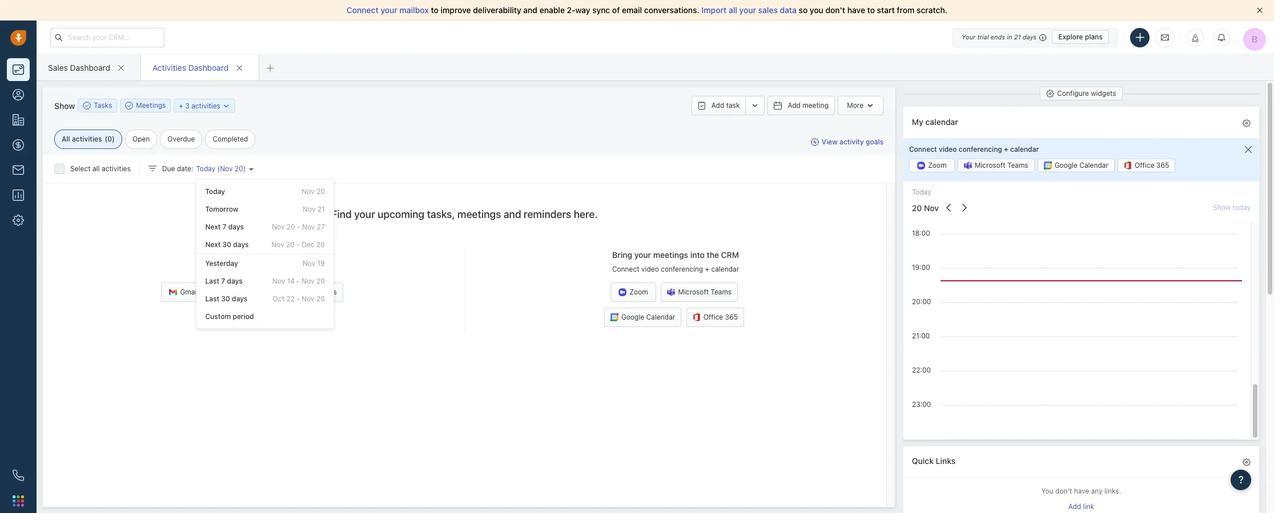Task type: describe. For each thing, give the bounding box(es) containing it.
30 for next
[[223, 241, 231, 249]]

7 for next
[[223, 223, 227, 232]]

1 horizontal spatial 21
[[1015, 33, 1021, 41]]

0 horizontal spatial microsoft teams button
[[661, 283, 738, 302]]

nov up provider
[[272, 241, 284, 249]]

conversations.
[[644, 5, 700, 15]]

0 vertical spatial and
[[524, 5, 538, 15]]

video inside "bring your meetings into the crm connect video conferencing + calendar"
[[642, 265, 659, 274]]

sync
[[593, 5, 610, 15]]

1 vertical spatial (
[[217, 165, 220, 173]]

3
[[185, 101, 190, 110]]

0 vertical spatial calendar
[[926, 117, 959, 127]]

way
[[576, 5, 591, 15]]

add for add task
[[712, 101, 725, 110]]

freshworks switcher image
[[13, 496, 24, 507]]

the for meetings
[[707, 250, 719, 260]]

0 vertical spatial microsoft teams button
[[958, 159, 1035, 173]]

- for oct 22 - nov 20
[[297, 295, 300, 303]]

due
[[162, 165, 175, 173]]

upcoming
[[378, 209, 425, 221]]

show
[[54, 101, 75, 111]]

google calendar button for microsoft teams button to the left
[[604, 308, 682, 328]]

0 horizontal spatial all
[[93, 165, 100, 173]]

19
[[317, 259, 325, 268]]

days for nov 20 - nov 27
[[228, 223, 244, 232]]

20 down completed in the left top of the page
[[235, 165, 243, 173]]

select inside bring your emails into the crm select your email provider
[[212, 265, 232, 274]]

find
[[332, 209, 352, 221]]

2 horizontal spatial microsoft
[[975, 161, 1006, 170]]

start
[[877, 5, 895, 15]]

conferencing inside "bring your meetings into the crm connect video conferencing + calendar"
[[661, 265, 703, 274]]

your for bring your emails into the crm select your email provider
[[218, 250, 234, 260]]

last for last 30 days
[[205, 295, 219, 303]]

oct
[[273, 295, 285, 303]]

1 vertical spatial have
[[1075, 488, 1090, 496]]

configure widgets
[[1058, 89, 1117, 98]]

yesterday
[[205, 259, 238, 268]]

1 vertical spatial 21
[[318, 205, 325, 214]]

1 horizontal spatial video
[[939, 145, 957, 154]]

0 vertical spatial (
[[105, 135, 108, 143]]

of
[[612, 5, 620, 15]]

office 365 button for microsoft teams button to the left's google calendar button
[[687, 308, 745, 328]]

your
[[962, 33, 976, 41]]

google calendar for microsoft teams button to the left's google calendar button
[[622, 313, 676, 322]]

completed
[[213, 135, 248, 143]]

office 365 button for google calendar button related to topmost microsoft teams button
[[1118, 159, 1176, 173]]

today up tomorrow
[[205, 187, 225, 196]]

gmail button
[[161, 283, 207, 302]]

next 30 days
[[205, 241, 249, 249]]

import all your sales data link
[[702, 5, 799, 15]]

nov 20 - dec 20
[[272, 241, 325, 249]]

days for nov 20 - dec 20
[[233, 241, 249, 249]]

add link link
[[1069, 502, 1095, 514]]

0 vertical spatial conferencing
[[959, 145, 1003, 154]]

phone element
[[7, 465, 30, 487]]

in
[[1007, 33, 1013, 41]]

365 for office 365 button corresponding to microsoft teams button to the left's google calendar button
[[725, 313, 738, 322]]

bring for bring your meetings into the crm
[[613, 250, 633, 260]]

sales dashboard
[[48, 63, 110, 72]]

+ 3 activities button
[[174, 99, 236, 113]]

configure
[[1058, 89, 1090, 98]]

20 down "nov 14 - nov 20"
[[317, 295, 325, 303]]

widgets
[[1091, 89, 1117, 98]]

my
[[912, 117, 924, 127]]

import
[[702, 5, 727, 15]]

connect for connect video conferencing + calendar
[[910, 145, 937, 154]]

microsoft outlook
[[229, 288, 287, 297]]

days for nov 14 - nov 20
[[227, 277, 243, 286]]

+ 3 activities
[[179, 101, 220, 110]]

period
[[233, 313, 254, 321]]

into for meetings
[[691, 250, 705, 260]]

you
[[1042, 488, 1054, 496]]

nov right 14 at bottom left
[[302, 277, 315, 286]]

office for office 365 button corresponding to microsoft teams button to the left's google calendar button
[[704, 313, 723, 322]]

teams for microsoft teams button to the left
[[711, 288, 732, 297]]

2 horizontal spatial calendar
[[1011, 145, 1039, 154]]

sales
[[48, 63, 68, 72]]

view
[[822, 138, 838, 147]]

- for nov 20 - nov 27
[[297, 223, 300, 232]]

activity
[[840, 138, 864, 147]]

outlook
[[261, 288, 287, 297]]

+ 3 activities link
[[179, 100, 230, 111]]

23:00
[[912, 400, 932, 409]]

today up 20 nov
[[912, 188, 932, 197]]

open
[[133, 135, 150, 143]]

microsoft teams for microsoft teams button to the left's google calendar button
[[678, 288, 732, 297]]

0
[[108, 135, 112, 143]]

7 for last
[[221, 277, 225, 286]]

crm for bring your meetings into the crm
[[721, 250, 739, 260]]

0 horizontal spatial have
[[848, 5, 866, 15]]

dashboard for activities dashboard
[[188, 63, 229, 72]]

meetings inside "bring your meetings into the crm connect video conferencing + calendar"
[[654, 250, 689, 260]]

date:
[[177, 165, 193, 173]]

2 to from the left
[[868, 5, 875, 15]]

- for nov 14 - nov 20
[[297, 277, 300, 286]]

meeting
[[803, 101, 829, 110]]

zoom button for topmost microsoft teams button
[[910, 159, 955, 173]]

Search your CRM... text field
[[50, 28, 165, 47]]

links
[[936, 457, 956, 466]]

last 7 days
[[205, 277, 243, 286]]

days right in
[[1023, 33, 1037, 41]]

last for last 7 days
[[205, 277, 219, 286]]

+ inside "bring your meetings into the crm connect video conferencing + calendar"
[[705, 265, 710, 274]]

teams for topmost microsoft teams button
[[1008, 161, 1029, 170]]

0 vertical spatial don't
[[826, 5, 846, 15]]

your for bring your meetings into the crm connect video conferencing + calendar
[[635, 250, 651, 260]]

email image
[[1162, 32, 1170, 42]]

22:00
[[912, 366, 931, 375]]

you don't have any links.
[[1042, 488, 1122, 496]]

quick links
[[912, 457, 956, 466]]

tomorrow
[[205, 205, 238, 214]]

deliverability
[[473, 5, 522, 15]]

22
[[286, 295, 295, 303]]

all
[[62, 135, 70, 143]]

connect for connect your mailbox to improve deliverability and enable 2-way sync of email conversations. import all your sales data so you don't have to start from scratch.
[[347, 5, 379, 15]]

- for nov 20 - dec 20
[[297, 241, 300, 249]]

office for google calendar button related to topmost microsoft teams button office 365 button
[[1135, 161, 1155, 170]]

nov 14 - nov 20
[[273, 277, 325, 286]]

next for next 30 days
[[205, 241, 221, 249]]

zoom for microsoft teams button to the left's "zoom" button
[[630, 288, 648, 297]]

activities dashboard
[[153, 63, 229, 72]]

) for today ( nov 20 )
[[243, 165, 246, 173]]

days for oct 22 - nov 20
[[232, 295, 248, 303]]

google calendar for google calendar button related to topmost microsoft teams button
[[1055, 161, 1109, 170]]

nov up 18:00
[[924, 203, 939, 213]]

nov right 22
[[302, 295, 315, 303]]

2 horizontal spatial +
[[1004, 145, 1009, 154]]

so
[[799, 5, 808, 15]]

1 to from the left
[[431, 5, 439, 15]]

21:00
[[912, 332, 930, 340]]

improve
[[441, 5, 471, 15]]

tasks,
[[427, 209, 455, 221]]

others button
[[298, 283, 343, 302]]

task
[[727, 101, 740, 110]]

0 vertical spatial select
[[70, 165, 91, 173]]

explore plans link
[[1053, 30, 1110, 44]]

27
[[317, 223, 325, 232]]

20 left dec
[[286, 241, 295, 249]]

bring your emails into the crm select your email provider
[[196, 250, 312, 274]]

all activities ( 0 )
[[62, 135, 115, 143]]

more
[[847, 101, 864, 110]]

connect inside "bring your meetings into the crm connect video conferencing + calendar"
[[612, 265, 640, 274]]

any
[[1092, 488, 1103, 496]]

the for emails
[[279, 250, 292, 260]]

reminders
[[524, 209, 571, 221]]



Task type: locate. For each thing, give the bounding box(es) containing it.
nov left 19
[[303, 259, 315, 268]]

bring
[[196, 250, 216, 260], [613, 250, 633, 260]]

0 vertical spatial 7
[[223, 223, 227, 232]]

phone image
[[13, 470, 24, 482]]

2 crm from the left
[[721, 250, 739, 260]]

20 up nov 20 - dec 20
[[287, 223, 295, 232]]

2 next from the top
[[205, 241, 221, 249]]

google calendar button for topmost microsoft teams button
[[1038, 159, 1115, 173]]

- right 14 at bottom left
[[297, 277, 300, 286]]

dashboard for sales dashboard
[[70, 63, 110, 72]]

nov 21
[[303, 205, 325, 214]]

into inside "bring your meetings into the crm connect video conferencing + calendar"
[[691, 250, 705, 260]]

days up period
[[232, 295, 248, 303]]

0 vertical spatial google
[[1055, 161, 1078, 170]]

20 up 18:00
[[912, 203, 922, 213]]

close image
[[1258, 7, 1263, 13]]

1 vertical spatial google
[[622, 313, 645, 322]]

0 horizontal spatial teams
[[711, 288, 732, 297]]

14
[[287, 277, 295, 286]]

activities for all
[[102, 165, 131, 173]]

zoom button
[[910, 159, 955, 173], [611, 283, 657, 302]]

last up custom
[[205, 295, 219, 303]]

crm inside bring your emails into the crm select your email provider
[[294, 250, 312, 260]]

today ( nov 20 )
[[196, 165, 246, 173]]

microsoft teams for google calendar button related to topmost microsoft teams button
[[975, 161, 1029, 170]]

0 horizontal spatial microsoft teams
[[678, 288, 732, 297]]

+ inside + 3 activities link
[[179, 101, 183, 110]]

1 horizontal spatial select
[[212, 265, 232, 274]]

today right date: at the left of the page
[[196, 165, 216, 173]]

add for add meeting
[[788, 101, 801, 110]]

1 horizontal spatial to
[[868, 5, 875, 15]]

365 for google calendar button related to topmost microsoft teams button office 365 button
[[1157, 161, 1170, 170]]

1 horizontal spatial dashboard
[[188, 63, 229, 72]]

- right 22
[[297, 295, 300, 303]]

1 next from the top
[[205, 223, 221, 232]]

connect video conferencing + calendar
[[910, 145, 1039, 154]]

2 horizontal spatial add
[[1069, 503, 1082, 511]]

1 vertical spatial teams
[[711, 288, 732, 297]]

mailbox
[[400, 5, 429, 15]]

days up next 30 days
[[228, 223, 244, 232]]

next up 'yesterday'
[[205, 241, 221, 249]]

nov 19
[[303, 259, 325, 268]]

zoom button up 20 nov
[[910, 159, 955, 173]]

1 vertical spatial email
[[250, 265, 267, 274]]

0 vertical spatial connect
[[347, 5, 379, 15]]

connect your mailbox to improve deliverability and enable 2-way sync of email conversations. import all your sales data so you don't have to start from scratch.
[[347, 5, 948, 15]]

to left start
[[868, 5, 875, 15]]

1 vertical spatial office
[[704, 313, 723, 322]]

1 horizontal spatial office 365 button
[[1118, 159, 1176, 173]]

microsoft outlook button
[[212, 283, 293, 302]]

email inside bring your emails into the crm select your email provider
[[250, 265, 267, 274]]

to right mailbox
[[431, 5, 439, 15]]

dec
[[302, 241, 315, 249]]

1 vertical spatial microsoft teams
[[678, 288, 732, 297]]

0 vertical spatial office
[[1135, 161, 1155, 170]]

1 horizontal spatial crm
[[721, 250, 739, 260]]

1 vertical spatial google calendar button
[[604, 308, 682, 328]]

microsoft for bring your meetings into the crm
[[678, 288, 709, 297]]

others
[[315, 288, 337, 297]]

0 vertical spatial activities
[[191, 101, 220, 110]]

tasks
[[94, 101, 112, 110]]

2 bring from the left
[[613, 250, 633, 260]]

0 horizontal spatial into
[[263, 250, 277, 260]]

microsoft for bring your emails into the crm
[[229, 288, 259, 297]]

microsoft teams button down "bring your meetings into the crm connect video conferencing + calendar"
[[661, 283, 738, 302]]

gmail
[[180, 288, 199, 297]]

0 vertical spatial calendar
[[1080, 161, 1109, 170]]

21 up 27
[[318, 205, 325, 214]]

1 horizontal spatial add
[[788, 101, 801, 110]]

2-
[[567, 5, 576, 15]]

1 horizontal spatial google
[[1055, 161, 1078, 170]]

1 vertical spatial conferencing
[[661, 265, 703, 274]]

0 vertical spatial google calendar button
[[1038, 159, 1115, 173]]

0 vertical spatial zoom button
[[910, 159, 955, 173]]

microsoft inside 'button'
[[229, 288, 259, 297]]

21
[[1015, 33, 1021, 41], [318, 205, 325, 214]]

microsoft teams down connect video conferencing + calendar
[[975, 161, 1029, 170]]

quick
[[912, 457, 934, 466]]

from
[[897, 5, 915, 15]]

1 horizontal spatial bring
[[613, 250, 633, 260]]

add inside button
[[788, 101, 801, 110]]

microsoft teams down "bring your meetings into the crm connect video conferencing + calendar"
[[678, 288, 732, 297]]

calendar inside "bring your meetings into the crm connect video conferencing + calendar"
[[712, 265, 739, 274]]

scratch.
[[917, 5, 948, 15]]

0 vertical spatial teams
[[1008, 161, 1029, 170]]

1 vertical spatial last
[[205, 295, 219, 303]]

and left reminders
[[504, 209, 521, 221]]

sales
[[759, 5, 778, 15]]

1 horizontal spatial email
[[622, 5, 642, 15]]

all down all activities ( 0 ) in the left of the page
[[93, 165, 100, 173]]

due date:
[[162, 165, 193, 173]]

days up last 30 days
[[227, 277, 243, 286]]

nov down nov 20
[[303, 205, 316, 214]]

activities inside + 3 activities link
[[191, 101, 220, 110]]

) for all activities ( 0 )
[[112, 135, 115, 143]]

1 vertical spatial calendar
[[647, 313, 676, 322]]

0 horizontal spatial to
[[431, 5, 439, 15]]

into inside bring your emails into the crm select your email provider
[[263, 250, 277, 260]]

2 the from the left
[[707, 250, 719, 260]]

0 horizontal spatial google
[[622, 313, 645, 322]]

custom
[[205, 313, 231, 321]]

0 horizontal spatial crm
[[294, 250, 312, 260]]

nov up nov 21
[[302, 187, 315, 196]]

0 vertical spatial google calendar
[[1055, 161, 1109, 170]]

add for add link
[[1069, 503, 1082, 511]]

crm inside "bring your meetings into the crm connect video conferencing + calendar"
[[721, 250, 739, 260]]

2 vertical spatial activities
[[102, 165, 131, 173]]

1 horizontal spatial zoom
[[929, 161, 947, 170]]

2 last from the top
[[205, 295, 219, 303]]

0 horizontal spatial email
[[250, 265, 267, 274]]

20
[[235, 165, 243, 173], [317, 187, 325, 196], [912, 203, 922, 213], [287, 223, 295, 232], [286, 241, 295, 249], [317, 241, 325, 249], [317, 277, 325, 286], [317, 295, 325, 303]]

plans
[[1085, 33, 1103, 41]]

activities right 3
[[191, 101, 220, 110]]

teams down connect video conferencing + calendar
[[1008, 161, 1029, 170]]

google for microsoft teams button to the left's google calendar button
[[622, 313, 645, 322]]

1 bring from the left
[[196, 250, 216, 260]]

explore
[[1059, 33, 1084, 41]]

0 vertical spatial zoom
[[929, 161, 947, 170]]

your for find your upcoming tasks, meetings and reminders here.
[[354, 209, 375, 221]]

have up add link
[[1075, 488, 1090, 496]]

teams
[[1008, 161, 1029, 170], [711, 288, 732, 297]]

1 vertical spatial zoom
[[630, 288, 648, 297]]

today
[[196, 165, 216, 173], [205, 187, 225, 196], [912, 188, 932, 197]]

nov down completed in the left top of the page
[[220, 165, 233, 173]]

activities down 0
[[102, 165, 131, 173]]

0 horizontal spatial conferencing
[[661, 265, 703, 274]]

oct 22 - nov 20
[[273, 295, 325, 303]]

nov left 14 at bottom left
[[273, 277, 285, 286]]

explore plans
[[1059, 33, 1103, 41]]

2 vertical spatial calendar
[[712, 265, 739, 274]]

down image
[[222, 102, 230, 110]]

your
[[381, 5, 398, 15], [740, 5, 756, 15], [354, 209, 375, 221], [218, 250, 234, 260], [635, 250, 651, 260], [234, 265, 248, 274]]

- left dec
[[297, 241, 300, 249]]

meetings
[[136, 101, 166, 110]]

and left 'enable'
[[524, 5, 538, 15]]

1 horizontal spatial conferencing
[[959, 145, 1003, 154]]

1 last from the top
[[205, 277, 219, 286]]

2 vertical spatial connect
[[612, 265, 640, 274]]

0 horizontal spatial zoom
[[630, 288, 648, 297]]

20 right dec
[[317, 241, 325, 249]]

bring for bring your emails into the crm
[[196, 250, 216, 260]]

0 horizontal spatial +
[[179, 101, 183, 110]]

the inside "bring your meetings into the crm connect video conferencing + calendar"
[[707, 250, 719, 260]]

activities for 3
[[191, 101, 220, 110]]

bring inside "bring your meetings into the crm connect video conferencing + calendar"
[[613, 250, 633, 260]]

zoom down connect video conferencing + calendar
[[929, 161, 947, 170]]

google for google calendar button related to topmost microsoft teams button
[[1055, 161, 1078, 170]]

next for next 7 days
[[205, 223, 221, 232]]

add left task at the right of the page
[[712, 101, 725, 110]]

link
[[1084, 503, 1095, 511]]

30 down next 7 days
[[223, 241, 231, 249]]

next
[[205, 223, 221, 232], [205, 241, 221, 249]]

add left the meeting on the right top of the page
[[788, 101, 801, 110]]

last down 'yesterday'
[[205, 277, 219, 286]]

your for connect your mailbox to improve deliverability and enable 2-way sync of email conversations. import all your sales data so you don't have to start from scratch.
[[381, 5, 398, 15]]

1 horizontal spatial google calendar button
[[1038, 159, 1115, 173]]

0 horizontal spatial meetings
[[458, 209, 501, 221]]

0 horizontal spatial 21
[[318, 205, 325, 214]]

teams down "bring your meetings into the crm connect video conferencing + calendar"
[[711, 288, 732, 297]]

1 into from the left
[[263, 250, 277, 260]]

zoom for topmost microsoft teams button "zoom" button
[[929, 161, 947, 170]]

0 vertical spatial +
[[179, 101, 183, 110]]

zoom down "bring your meetings into the crm connect video conferencing + calendar"
[[630, 288, 648, 297]]

view activity goals
[[822, 138, 884, 147]]

0 vertical spatial meetings
[[458, 209, 501, 221]]

microsoft down connect video conferencing + calendar
[[975, 161, 1006, 170]]

21 right in
[[1015, 33, 1021, 41]]

all
[[729, 5, 738, 15], [93, 165, 100, 173]]

dashboard up '+ 3 activities' button
[[188, 63, 229, 72]]

office 365 for google calendar button related to topmost microsoft teams button office 365 button
[[1135, 161, 1170, 170]]

nov 20 - nov 27
[[272, 223, 325, 232]]

1 horizontal spatial microsoft teams button
[[958, 159, 1035, 173]]

into
[[263, 250, 277, 260], [691, 250, 705, 260]]

1 vertical spatial zoom button
[[611, 283, 657, 302]]

1 horizontal spatial microsoft
[[678, 288, 709, 297]]

1 vertical spatial select
[[212, 265, 232, 274]]

20 nov
[[912, 203, 939, 213]]

1 horizontal spatial calendar
[[1080, 161, 1109, 170]]

0 horizontal spatial (
[[105, 135, 108, 143]]

18:00
[[912, 229, 931, 237]]

0 horizontal spatial office 365 button
[[687, 308, 745, 328]]

to
[[431, 5, 439, 15], [868, 5, 875, 15]]

20 up others
[[317, 277, 325, 286]]

and
[[524, 5, 538, 15], [504, 209, 521, 221]]

1 vertical spatial and
[[504, 209, 521, 221]]

select down all activities ( 0 ) in the left of the page
[[70, 165, 91, 173]]

30 down last 7 days
[[221, 295, 230, 303]]

microsoft down "bring your meetings into the crm connect video conferencing + calendar"
[[678, 288, 709, 297]]

microsoft teams
[[975, 161, 1029, 170], [678, 288, 732, 297]]

emails
[[237, 250, 261, 260]]

calendar for topmost microsoft teams button
[[1080, 161, 1109, 170]]

nov 20
[[302, 187, 325, 196]]

1 dashboard from the left
[[70, 63, 110, 72]]

1 horizontal spatial all
[[729, 5, 738, 15]]

office
[[1135, 161, 1155, 170], [704, 313, 723, 322]]

1 horizontal spatial google calendar
[[1055, 161, 1109, 170]]

0 vertical spatial have
[[848, 5, 866, 15]]

office 365 for office 365 button corresponding to microsoft teams button to the left's google calendar button
[[704, 313, 738, 322]]

( up select all activities
[[105, 135, 108, 143]]

0 horizontal spatial google calendar
[[622, 313, 676, 322]]

add left link
[[1069, 503, 1082, 511]]

last
[[205, 277, 219, 286], [205, 295, 219, 303]]

0 vertical spatial video
[[939, 145, 957, 154]]

into for emails
[[263, 250, 277, 260]]

7
[[223, 223, 227, 232], [221, 277, 225, 286]]

1 horizontal spatial )
[[243, 165, 246, 173]]

1 horizontal spatial (
[[217, 165, 220, 173]]

data
[[780, 5, 797, 15]]

add inside button
[[712, 101, 725, 110]]

0 vertical spatial email
[[622, 5, 642, 15]]

last 30 days
[[205, 295, 248, 303]]

0 horizontal spatial don't
[[826, 5, 846, 15]]

your trial ends in 21 days
[[962, 33, 1037, 41]]

view activity goals link
[[811, 137, 884, 147]]

crm for bring your emails into the crm
[[294, 250, 312, 260]]

have left start
[[848, 5, 866, 15]]

zoom button down "bring your meetings into the crm connect video conferencing + calendar"
[[611, 283, 657, 302]]

0 horizontal spatial microsoft
[[229, 288, 259, 297]]

connect
[[347, 5, 379, 15], [910, 145, 937, 154], [612, 265, 640, 274]]

1 vertical spatial next
[[205, 241, 221, 249]]

1 crm from the left
[[294, 250, 312, 260]]

don't right the "you"
[[1056, 488, 1073, 496]]

configure widgets button
[[1041, 87, 1123, 101]]

email right of
[[622, 5, 642, 15]]

nov left 27
[[302, 223, 315, 232]]

ends
[[991, 33, 1006, 41]]

your inside "bring your meetings into the crm connect video conferencing + calendar"
[[635, 250, 651, 260]]

add
[[712, 101, 725, 110], [788, 101, 801, 110], [1069, 503, 1082, 511]]

activities
[[153, 63, 186, 72]]

days
[[1023, 33, 1037, 41], [228, 223, 244, 232], [233, 241, 249, 249], [227, 277, 243, 286], [232, 295, 248, 303]]

don't right you on the top right of the page
[[826, 5, 846, 15]]

links.
[[1105, 488, 1122, 496]]

0 horizontal spatial )
[[112, 135, 115, 143]]

1 the from the left
[[279, 250, 292, 260]]

7 down 'yesterday'
[[221, 277, 225, 286]]

1 vertical spatial calendar
[[1011, 145, 1039, 154]]

0 horizontal spatial add
[[712, 101, 725, 110]]

bring inside bring your emails into the crm select your email provider
[[196, 250, 216, 260]]

zoom button for microsoft teams button to the left
[[611, 283, 657, 302]]

microsoft down last 7 days
[[229, 288, 259, 297]]

1 vertical spatial 30
[[221, 295, 230, 303]]

1 horizontal spatial meetings
[[654, 250, 689, 260]]

the
[[279, 250, 292, 260], [707, 250, 719, 260]]

microsoft teams button down connect video conferencing + calendar
[[958, 159, 1035, 173]]

1 vertical spatial meetings
[[654, 250, 689, 260]]

calendar for microsoft teams button to the left
[[647, 313, 676, 322]]

( down completed in the left top of the page
[[217, 165, 220, 173]]

select all activities
[[70, 165, 131, 173]]

select up last 7 days
[[212, 265, 232, 274]]

20 up nov 21
[[317, 187, 325, 196]]

all right 'import'
[[729, 5, 738, 15]]

)
[[112, 135, 115, 143], [243, 165, 246, 173]]

1 horizontal spatial connect
[[612, 265, 640, 274]]

dashboard right sales in the top left of the page
[[70, 63, 110, 72]]

1 vertical spatial connect
[[910, 145, 937, 154]]

email down emails
[[250, 265, 267, 274]]

have
[[848, 5, 866, 15], [1075, 488, 1090, 496]]

1 vertical spatial office 365
[[704, 313, 738, 322]]

1 vertical spatial 365
[[725, 313, 738, 322]]

) down completed in the left top of the page
[[243, 165, 246, 173]]

office 365
[[1135, 161, 1170, 170], [704, 313, 738, 322]]

email
[[622, 5, 642, 15], [250, 265, 267, 274]]

) left open
[[112, 135, 115, 143]]

1 horizontal spatial don't
[[1056, 488, 1073, 496]]

1 vertical spatial don't
[[1056, 488, 1073, 496]]

bring your meetings into the crm connect video conferencing + calendar
[[612, 250, 739, 274]]

0 vertical spatial last
[[205, 277, 219, 286]]

2 into from the left
[[691, 250, 705, 260]]

nov up nov 20 - dec 20
[[272, 223, 285, 232]]

trial
[[978, 33, 989, 41]]

2 dashboard from the left
[[188, 63, 229, 72]]

activities right 'all'
[[72, 135, 102, 143]]

- up nov 20 - dec 20
[[297, 223, 300, 232]]

office 365 button
[[1118, 159, 1176, 173], [687, 308, 745, 328]]

add meeting
[[788, 101, 829, 110]]

1 horizontal spatial teams
[[1008, 161, 1029, 170]]

next down tomorrow
[[205, 223, 221, 232]]

1 vertical spatial activities
[[72, 135, 102, 143]]

add task button
[[692, 96, 746, 115]]

add task
[[712, 101, 740, 110]]

0 vertical spatial next
[[205, 223, 221, 232]]

overdue
[[168, 135, 195, 143]]

days up emails
[[233, 241, 249, 249]]

1 horizontal spatial microsoft teams
[[975, 161, 1029, 170]]

the inside bring your emails into the crm select your email provider
[[279, 250, 292, 260]]

1 horizontal spatial into
[[691, 250, 705, 260]]

1 vertical spatial all
[[93, 165, 100, 173]]

7 up next 30 days
[[223, 223, 227, 232]]

30 for last
[[221, 295, 230, 303]]



Task type: vqa. For each thing, say whether or not it's contained in the screenshot.


